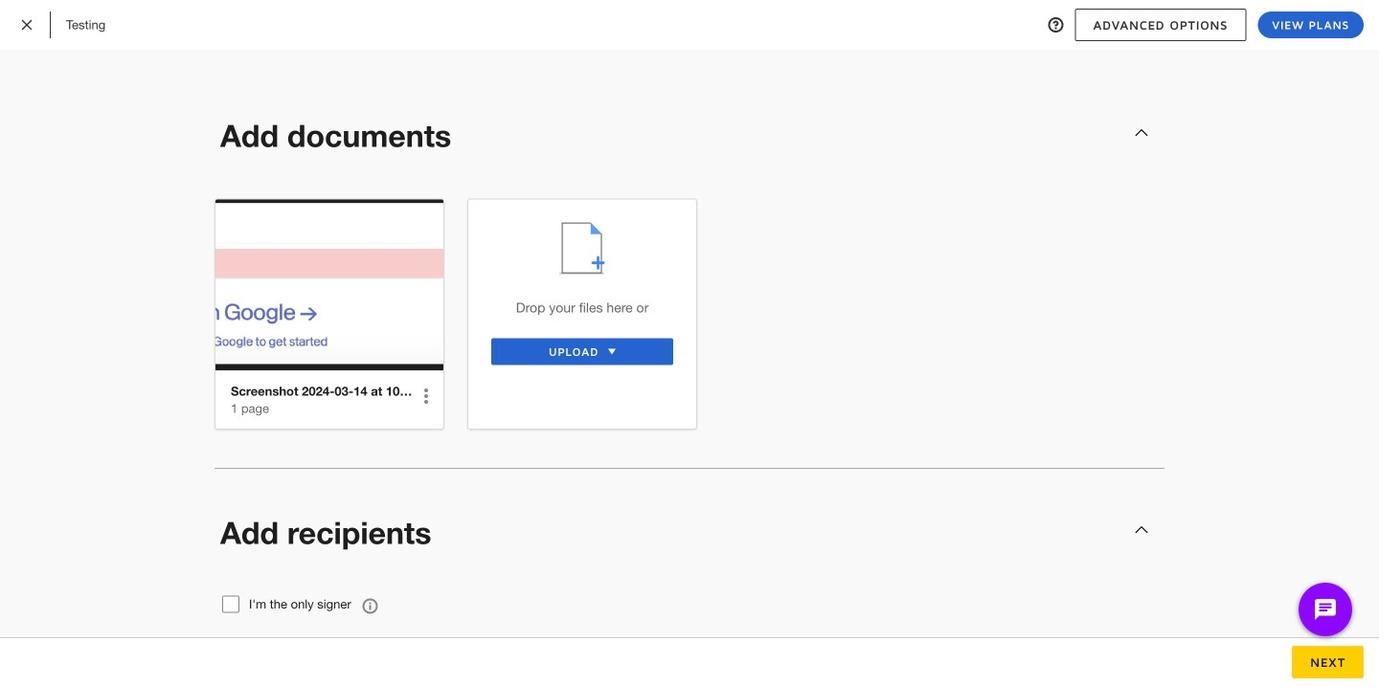 Task type: vqa. For each thing, say whether or not it's contained in the screenshot.
Screenshot 2024-03-14 At 10.29.49 Am.Png image
yes



Task type: locate. For each thing, give the bounding box(es) containing it.
region
[[215, 188, 484, 430]]

screenshot 2024-03-14 at 10.29.49 am.png image
[[216, 200, 444, 371]]



